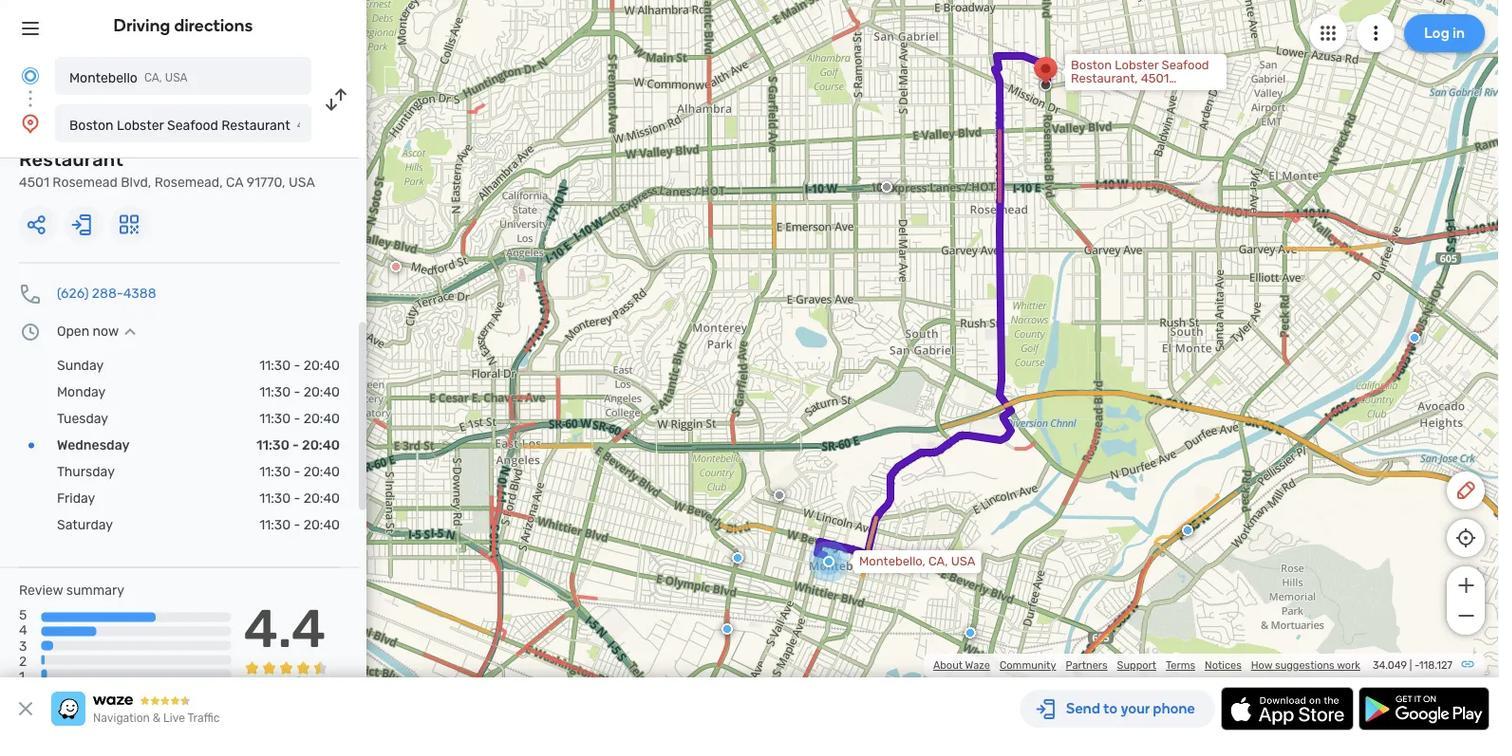 Task type: describe. For each thing, give the bounding box(es) containing it.
wednesday
[[57, 438, 130, 454]]

11:30 - 20:40 for friday
[[260, 491, 340, 507]]

91770,
[[247, 175, 285, 190]]

1
[[19, 669, 25, 685]]

road closed image
[[390, 261, 402, 273]]

- for monday
[[294, 385, 300, 400]]

boston lobster seafood restaurant 4501 rosemead blvd, rosemead, ca 91770, usa
[[19, 130, 315, 190]]

11:30 for thursday
[[260, 464, 291, 480]]

- for tuesday
[[294, 411, 300, 427]]

summary
[[66, 583, 124, 599]]

sunday
[[57, 358, 104, 374]]

11:30 - 20:40 for wednesday
[[256, 438, 340, 454]]

- for friday
[[294, 491, 300, 507]]

11:30 for monday
[[260, 385, 291, 400]]

support
[[1118, 660, 1157, 672]]

11:30 for sunday
[[260, 358, 291, 374]]

4
[[19, 623, 27, 639]]

ca
[[226, 175, 243, 190]]

34.049
[[1373, 660, 1408, 672]]

zoom out image
[[1455, 605, 1478, 628]]

4501
[[19, 175, 49, 190]]

- for saturday
[[294, 518, 300, 533]]

usa for montebello,
[[951, 555, 976, 569]]

driving
[[114, 15, 170, 36]]

about waze link
[[934, 660, 991, 672]]

montebello, ca, usa
[[860, 555, 976, 569]]

call image
[[19, 283, 42, 305]]

thursday
[[57, 464, 115, 480]]

current location image
[[19, 65, 42, 87]]

boston lobster seafood restaurant
[[69, 117, 290, 133]]

montebello
[[69, 70, 138, 85]]

community link
[[1000, 660, 1057, 672]]

11:30 - 20:40 for sunday
[[260, 358, 340, 374]]

montebello,
[[860, 555, 926, 569]]

11:30 for friday
[[260, 491, 291, 507]]

navigation
[[93, 712, 150, 726]]

chevron up image
[[119, 324, 142, 340]]

friday
[[57, 491, 95, 507]]

11:30 for tuesday
[[260, 411, 291, 427]]

about
[[934, 660, 963, 672]]

monday
[[57, 385, 106, 400]]

boston lobster seafood restaurant button
[[55, 104, 312, 142]]

pencil image
[[1455, 480, 1478, 502]]

lobster for boston lobster seafood restaurant 4501 rosemead blvd, rosemead, ca 91770, usa
[[90, 130, 161, 152]]

notices
[[1205, 660, 1242, 672]]

4.4
[[244, 598, 326, 661]]

about waze community partners support terms notices how suggestions work
[[934, 660, 1361, 672]]

- for wednesday
[[293, 438, 299, 454]]

police image
[[1410, 332, 1421, 344]]

lobster for boston lobster seafood restaurant
[[117, 117, 164, 133]]

traffic
[[188, 712, 220, 726]]

- for thursday
[[294, 464, 300, 480]]

seafood for boston lobster seafood restaurant 4501 rosemead blvd, rosemead, ca 91770, usa
[[166, 130, 243, 152]]

partners link
[[1066, 660, 1108, 672]]

rosemead
[[53, 175, 118, 190]]

support link
[[1118, 660, 1157, 672]]

20:40 for friday
[[304, 491, 340, 507]]

20:40 for tuesday
[[304, 411, 340, 427]]

(626) 288-4388 link
[[57, 286, 156, 302]]

x image
[[14, 698, 37, 721]]

5
[[19, 608, 27, 624]]

directions
[[174, 15, 253, 36]]



Task type: locate. For each thing, give the bounding box(es) containing it.
review summary
[[19, 583, 124, 599]]

usa for montebello
[[165, 71, 188, 85]]

20:40
[[304, 358, 340, 374], [304, 385, 340, 400], [304, 411, 340, 427], [302, 438, 340, 454], [304, 464, 340, 480], [304, 491, 340, 507], [304, 518, 340, 533]]

ca, right montebello,
[[929, 555, 948, 569]]

20:40 for monday
[[304, 385, 340, 400]]

review
[[19, 583, 63, 599]]

tuesday
[[57, 411, 108, 427]]

clock image
[[19, 321, 42, 343]]

boston down montebello
[[69, 117, 114, 133]]

open now
[[57, 324, 119, 340]]

now
[[93, 324, 119, 340]]

11:30 - 20:40 for saturday
[[260, 518, 340, 533]]

live
[[163, 712, 185, 726]]

restaurant up rosemead
[[19, 149, 123, 171]]

waze
[[966, 660, 991, 672]]

1 horizontal spatial accident image
[[881, 181, 893, 193]]

1 horizontal spatial usa
[[289, 175, 315, 190]]

4388
[[123, 286, 156, 302]]

1 vertical spatial usa
[[289, 175, 315, 190]]

0 horizontal spatial ca,
[[144, 71, 162, 85]]

118.127
[[1420, 660, 1453, 672]]

boston for boston lobster seafood restaurant
[[69, 117, 114, 133]]

0 horizontal spatial restaurant
[[19, 149, 123, 171]]

usa inside boston lobster seafood restaurant 4501 rosemead blvd, rosemead, ca 91770, usa
[[289, 175, 315, 190]]

lobster
[[117, 117, 164, 133], [90, 130, 161, 152]]

notices link
[[1205, 660, 1242, 672]]

20:40 for wednesday
[[302, 438, 340, 454]]

0 vertical spatial accident image
[[881, 181, 893, 193]]

montebello ca, usa
[[69, 70, 188, 85]]

saturday
[[57, 518, 113, 533]]

lobster inside button
[[117, 117, 164, 133]]

-
[[294, 358, 300, 374], [294, 385, 300, 400], [294, 411, 300, 427], [293, 438, 299, 454], [294, 464, 300, 480], [294, 491, 300, 507], [294, 518, 300, 533], [1415, 660, 1420, 672]]

11:30 - 20:40 for tuesday
[[260, 411, 340, 427]]

1 horizontal spatial ca,
[[929, 555, 948, 569]]

link image
[[1461, 657, 1476, 672]]

0 vertical spatial restaurant
[[221, 117, 290, 133]]

seafood for boston lobster seafood restaurant
[[167, 117, 218, 133]]

288-
[[92, 286, 123, 302]]

1 horizontal spatial restaurant
[[221, 117, 290, 133]]

how
[[1252, 660, 1273, 672]]

restaurant inside button
[[221, 117, 290, 133]]

terms link
[[1166, 660, 1196, 672]]

34.049 | -118.127
[[1373, 660, 1453, 672]]

boston up 4501
[[19, 130, 85, 152]]

seafood inside button
[[167, 117, 218, 133]]

2 vertical spatial usa
[[951, 555, 976, 569]]

restaurant up 91770,
[[221, 117, 290, 133]]

ca, inside montebello ca, usa
[[144, 71, 162, 85]]

open now button
[[57, 324, 142, 340]]

zoom in image
[[1455, 575, 1478, 597]]

0 vertical spatial usa
[[165, 71, 188, 85]]

2
[[19, 654, 27, 669]]

suggestions
[[1276, 660, 1335, 672]]

work
[[1337, 660, 1361, 672]]

11:30
[[260, 358, 291, 374], [260, 385, 291, 400], [260, 411, 291, 427], [256, 438, 290, 454], [260, 464, 291, 480], [260, 491, 291, 507], [260, 518, 291, 533]]

&
[[153, 712, 161, 726]]

lobster down montebello ca, usa
[[117, 117, 164, 133]]

accident image
[[881, 181, 893, 193], [774, 490, 785, 502]]

2 horizontal spatial usa
[[951, 555, 976, 569]]

rosemead,
[[155, 175, 223, 190]]

lobster inside boston lobster seafood restaurant 4501 rosemead blvd, rosemead, ca 91770, usa
[[90, 130, 161, 152]]

ca,
[[144, 71, 162, 85], [929, 555, 948, 569]]

boston inside boston lobster seafood restaurant 4501 rosemead blvd, rosemead, ca 91770, usa
[[19, 130, 85, 152]]

11:30 for saturday
[[260, 518, 291, 533]]

|
[[1410, 660, 1413, 672]]

usa inside montebello ca, usa
[[165, 71, 188, 85]]

usa right 91770,
[[289, 175, 315, 190]]

(626)
[[57, 286, 89, 302]]

partners
[[1066, 660, 1108, 672]]

navigation & live traffic
[[93, 712, 220, 726]]

restaurant
[[221, 117, 290, 133], [19, 149, 123, 171]]

20:40 for thursday
[[304, 464, 340, 480]]

ca, for montebello,
[[929, 555, 948, 569]]

usa
[[165, 71, 188, 85], [289, 175, 315, 190], [951, 555, 976, 569]]

how suggestions work link
[[1252, 660, 1361, 672]]

driving directions
[[114, 15, 253, 36]]

5 4 3 2 1
[[19, 608, 27, 685]]

location image
[[19, 112, 42, 135]]

open
[[57, 324, 89, 340]]

lobster up the blvd,
[[90, 130, 161, 152]]

ca, for montebello
[[144, 71, 162, 85]]

- for sunday
[[294, 358, 300, 374]]

restaurant for boston lobster seafood restaurant 4501 rosemead blvd, rosemead, ca 91770, usa
[[19, 149, 123, 171]]

seafood inside boston lobster seafood restaurant 4501 rosemead blvd, rosemead, ca 91770, usa
[[166, 130, 243, 152]]

3
[[19, 639, 27, 654]]

restaurant inside boston lobster seafood restaurant 4501 rosemead blvd, rosemead, ca 91770, usa
[[19, 149, 123, 171]]

20:40 for saturday
[[304, 518, 340, 533]]

blvd,
[[121, 175, 151, 190]]

restaurant for boston lobster seafood restaurant
[[221, 117, 290, 133]]

usa right montebello,
[[951, 555, 976, 569]]

0 horizontal spatial accident image
[[774, 490, 785, 502]]

11:30 - 20:40 for thursday
[[260, 464, 340, 480]]

boston inside button
[[69, 117, 114, 133]]

11:30 for wednesday
[[256, 438, 290, 454]]

(626) 288-4388
[[57, 286, 156, 302]]

police image
[[1183, 525, 1194, 537], [732, 553, 744, 564], [722, 624, 733, 635], [965, 628, 976, 639]]

1 vertical spatial restaurant
[[19, 149, 123, 171]]

0 vertical spatial ca,
[[144, 71, 162, 85]]

1 vertical spatial ca,
[[929, 555, 948, 569]]

terms
[[1166, 660, 1196, 672]]

0 horizontal spatial usa
[[165, 71, 188, 85]]

boston
[[69, 117, 114, 133], [19, 130, 85, 152]]

1 vertical spatial accident image
[[774, 490, 785, 502]]

11:30 - 20:40
[[260, 358, 340, 374], [260, 385, 340, 400], [260, 411, 340, 427], [256, 438, 340, 454], [260, 464, 340, 480], [260, 491, 340, 507], [260, 518, 340, 533]]

11:30 - 20:40 for monday
[[260, 385, 340, 400]]

ca, right montebello
[[144, 71, 162, 85]]

seafood
[[167, 117, 218, 133], [166, 130, 243, 152]]

community
[[1000, 660, 1057, 672]]

20:40 for sunday
[[304, 358, 340, 374]]

usa up the "boston lobster seafood restaurant" button
[[165, 71, 188, 85]]

boston for boston lobster seafood restaurant 4501 rosemead blvd, rosemead, ca 91770, usa
[[19, 130, 85, 152]]



Task type: vqa. For each thing, say whether or not it's contained in the screenshot.
Wednesday's the 20:40
yes



